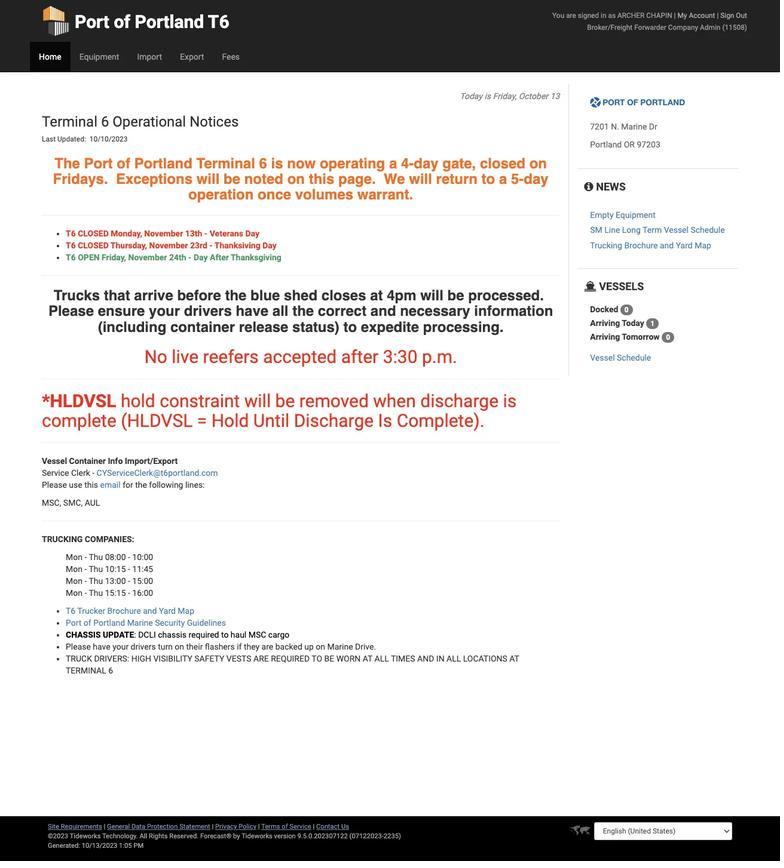Task type: locate. For each thing, give the bounding box(es) containing it.
1 horizontal spatial are
[[566, 11, 576, 20]]

0 horizontal spatial to
[[221, 631, 229, 640]]

0 vertical spatial yard
[[676, 241, 693, 250]]

of down trucker
[[84, 619, 91, 628]]

closed
[[78, 229, 109, 238], [78, 241, 109, 250]]

brochure inside t6 trucker brochure and yard map port of portland marine security guidelines chassis update : dcli chassis required to haul msc cargo please have your drivers turn on their flashers if they are backed up on marine drive. truck drivers: high visibility safety vests are required to be worn at all times and in all locations at terminal 6
[[107, 607, 141, 616]]

1 horizontal spatial be
[[275, 391, 295, 412]]

2 vertical spatial port
[[66, 619, 82, 628]]

| up 9.5.0.202307122
[[313, 824, 315, 831]]

and down sm line long term vessel schedule link
[[660, 241, 674, 250]]

the right all
[[292, 303, 314, 320]]

2 vertical spatial day
[[194, 253, 208, 262]]

port up chassis in the left bottom of the page
[[66, 619, 82, 628]]

2 horizontal spatial be
[[447, 287, 464, 304]]

10/13/2023
[[82, 843, 117, 851]]

be inside "trucks that arrive before the blue shed closes at 4pm will be processed. please ensure your drivers have all the correct and necessary information (including container release status) to expedite processing."
[[447, 287, 464, 304]]

2 vertical spatial to
[[221, 631, 229, 640]]

1 vertical spatial have
[[93, 643, 110, 652]]

1 vertical spatial to
[[343, 319, 357, 336]]

- right the "23rd"
[[209, 241, 213, 250]]

0 horizontal spatial a
[[389, 155, 397, 172]]

0 horizontal spatial this
[[84, 481, 98, 490]]

0 vertical spatial 0
[[625, 306, 629, 314]]

0 horizontal spatial have
[[93, 643, 110, 652]]

0 horizontal spatial all
[[375, 654, 389, 664]]

t6 closed monday, november 13th - veterans day t6 closed thursday, november 23rd - thanksiving day t6 open friday, november 24th - day after thanksgiving
[[66, 229, 281, 262]]

0 horizontal spatial is
[[271, 155, 283, 172]]

1 vertical spatial equipment
[[616, 210, 656, 220]]

port inside t6 trucker brochure and yard map port of portland marine security guidelines chassis update : dcli chassis required to haul msc cargo please have your drivers turn on their flashers if they are backed up on marine drive. truck drivers: high visibility safety vests are required to be worn at all times and in all locations at terminal 6
[[66, 619, 82, 628]]

0 vertical spatial 6
[[101, 114, 109, 130]]

thu left 13:00
[[89, 577, 103, 586]]

0 horizontal spatial drivers
[[131, 643, 156, 652]]

all right in at the right bottom
[[447, 654, 461, 664]]

of down 10/10/2023
[[117, 155, 130, 172]]

n.
[[611, 122, 619, 132]]

are up are
[[262, 643, 273, 652]]

now
[[287, 155, 316, 172]]

portland down 7201
[[590, 140, 622, 150]]

vessel down docked 0 arriving today 1 arriving tomorrow 0
[[590, 353, 615, 363]]

1 vertical spatial yard
[[159, 607, 176, 616]]

1 horizontal spatial all
[[447, 654, 461, 664]]

13th
[[185, 229, 202, 238]]

terminal up 'last'
[[42, 114, 97, 130]]

by
[[233, 833, 240, 841]]

0 vertical spatial this
[[309, 171, 334, 188]]

1 horizontal spatial is
[[484, 91, 491, 101]]

equipment inside equipment popup button
[[79, 52, 119, 62]]

the inside vessel container info import/export service clerk - cyserviceclerk@t6portland.com please use this email for the following lines:
[[135, 481, 147, 490]]

info
[[108, 457, 123, 466]]

map inside empty equipment sm line long term vessel schedule trucking brochure and yard map
[[695, 241, 711, 250]]

all
[[272, 303, 288, 320]]

- right '24th'
[[188, 253, 192, 262]]

update
[[103, 631, 134, 640]]

0 horizontal spatial equipment
[[79, 52, 119, 62]]

0 horizontal spatial marine
[[127, 619, 153, 628]]

be
[[324, 654, 334, 664]]

1 horizontal spatial service
[[289, 824, 311, 831]]

at right locations
[[509, 654, 519, 664]]

10/10/2023
[[90, 135, 128, 144]]

marine up worn
[[327, 643, 353, 652]]

friday, left october
[[493, 91, 517, 101]]

to up "flashers"
[[221, 631, 229, 640]]

- right 13th
[[204, 229, 208, 238]]

on
[[529, 155, 547, 172], [287, 171, 305, 188], [175, 643, 184, 652], [316, 643, 325, 652]]

port of portland marine security guidelines link
[[66, 619, 226, 628]]

0 vertical spatial be
[[224, 171, 240, 188]]

0 vertical spatial vessel
[[664, 226, 689, 235]]

2 horizontal spatial marine
[[621, 122, 647, 132]]

use
[[69, 481, 82, 490]]

yard down sm line long term vessel schedule link
[[676, 241, 693, 250]]

vessel left container at the bottom left
[[42, 457, 67, 466]]

1 horizontal spatial vessel
[[590, 353, 615, 363]]

map up security
[[178, 607, 194, 616]]

1 horizontal spatial to
[[343, 319, 357, 336]]

fees
[[222, 52, 240, 62]]

yard up security
[[159, 607, 176, 616]]

until
[[253, 411, 289, 432]]

clerk
[[71, 469, 90, 478]]

discharge
[[294, 411, 374, 432]]

0 horizontal spatial yard
[[159, 607, 176, 616]]

your inside "trucks that arrive before the blue shed closes at 4pm will be processed. please ensure your drivers have all the correct and necessary information (including container release status) to expedite processing."
[[149, 303, 180, 320]]

constraint
[[160, 391, 240, 412]]

arriving down docked at the top right of the page
[[590, 318, 620, 328]]

drivers up live
[[184, 303, 232, 320]]

drivers inside "trucks that arrive before the blue shed closes at 4pm will be processed. please ensure your drivers have all the correct and necessary information (including container release status) to expedite processing."
[[184, 303, 232, 320]]

is inside the hold constraint will be removed when discharge is complete (hldvsl = hold until discharge is complete).
[[503, 391, 517, 412]]

your down update
[[112, 643, 129, 652]]

please up msc,
[[42, 481, 67, 490]]

vessel
[[664, 226, 689, 235], [590, 353, 615, 363], [42, 457, 67, 466]]

vessel inside empty equipment sm line long term vessel schedule trucking brochure and yard map
[[664, 226, 689, 235]]

terminal inside the port of portland terminal 6 is now operating a 4-day gate, closed on fridays .  exceptions will be noted on this page.  we will return to a 5-day operation once volumes warrant.
[[196, 155, 255, 172]]

drivers up high
[[131, 643, 156, 652]]

0 horizontal spatial friday,
[[102, 253, 126, 262]]

times
[[391, 654, 415, 664]]

0 horizontal spatial 0
[[625, 306, 629, 314]]

version
[[274, 833, 296, 841]]

2 vertical spatial november
[[128, 253, 167, 262]]

0 right tomorrow
[[666, 334, 670, 342]]

portland down terminal 6 operational notices last updated:  10/10/2023
[[134, 155, 192, 172]]

service inside vessel container info import/export service clerk - cyserviceclerk@t6portland.com please use this email for the following lines:
[[42, 469, 69, 478]]

0 vertical spatial map
[[695, 241, 711, 250]]

a left the 5-
[[499, 171, 507, 188]]

yard inside empty equipment sm line long term vessel schedule trucking brochure and yard map
[[676, 241, 693, 250]]

10:15
[[105, 565, 126, 574]]

yard
[[676, 241, 693, 250], [159, 607, 176, 616]]

have up drivers: in the left of the page
[[93, 643, 110, 652]]

thu left 10:15
[[89, 565, 103, 574]]

to left the 5-
[[482, 171, 495, 188]]

reserved.
[[169, 833, 199, 841]]

map down sm line long term vessel schedule link
[[695, 241, 711, 250]]

schedule right term
[[691, 226, 725, 235]]

empty equipment sm line long term vessel schedule trucking brochure and yard map
[[590, 210, 725, 250]]

please inside t6 trucker brochure and yard map port of portland marine security guidelines chassis update : dcli chassis required to haul msc cargo please have your drivers turn on their flashers if they are backed up on marine drive. truck drivers: high visibility safety vests are required to be worn at all times and in all locations at terminal 6
[[66, 643, 91, 652]]

1 vertical spatial and
[[371, 303, 396, 320]]

today inside docked 0 arriving today 1 arriving tomorrow 0
[[622, 318, 644, 328]]

service up 'version'
[[289, 824, 311, 831]]

requirements
[[61, 824, 102, 831]]

1 vertical spatial november
[[149, 241, 188, 250]]

thu up trucker
[[89, 589, 103, 598]]

is left october
[[484, 91, 491, 101]]

statement
[[179, 824, 210, 831]]

when
[[373, 391, 416, 412]]

schedule
[[691, 226, 725, 235], [617, 353, 651, 363]]

is left now
[[271, 155, 283, 172]]

be left noted
[[224, 171, 240, 188]]

marine up or at the top of page
[[621, 122, 647, 132]]

1 arriving from the top
[[590, 318, 620, 328]]

t6
[[208, 11, 229, 32], [66, 229, 76, 238], [66, 241, 76, 250], [66, 253, 76, 262], [66, 607, 75, 616]]

policy
[[238, 824, 256, 831]]

brochure down 15:15
[[107, 607, 141, 616]]

trucking brochure and yard map link
[[590, 241, 711, 250]]

visibility
[[153, 654, 192, 664]]

4 thu from the top
[[89, 589, 103, 598]]

-
[[204, 229, 208, 238], [209, 241, 213, 250], [188, 253, 192, 262], [92, 469, 94, 478], [85, 553, 87, 562], [128, 553, 130, 562], [85, 565, 87, 574], [128, 565, 130, 574], [85, 577, 87, 586], [128, 577, 130, 586], [85, 589, 87, 598], [128, 589, 130, 598]]

0 right docked at the top right of the page
[[625, 306, 629, 314]]

(07122023-
[[349, 833, 384, 841]]

the right for
[[135, 481, 147, 490]]

t6 up the fees
[[208, 11, 229, 32]]

1 horizontal spatial day
[[245, 229, 259, 238]]

0 vertical spatial please
[[48, 303, 94, 320]]

smc,
[[63, 498, 83, 508]]

1 horizontal spatial friday,
[[493, 91, 517, 101]]

my account link
[[677, 11, 715, 20]]

are right you
[[566, 11, 576, 20]]

1 horizontal spatial have
[[236, 303, 268, 320]]

1 horizontal spatial terminal
[[196, 155, 255, 172]]

1 vertical spatial day
[[263, 241, 277, 250]]

1 horizontal spatial equipment
[[616, 210, 656, 220]]

arriving up vessel schedule
[[590, 332, 620, 342]]

port down 10/10/2023
[[84, 155, 113, 172]]

6
[[101, 114, 109, 130], [259, 155, 267, 172], [108, 666, 113, 676]]

container
[[170, 319, 235, 336]]

thanksgiving
[[231, 253, 281, 262]]

day down the "23rd"
[[194, 253, 208, 262]]

0 vertical spatial brochure
[[624, 241, 658, 250]]

the left the blue
[[225, 287, 247, 304]]

t6 left open
[[66, 253, 76, 262]]

please up truck
[[66, 643, 91, 652]]

0 horizontal spatial at
[[363, 654, 372, 664]]

and
[[660, 241, 674, 250], [371, 303, 396, 320], [143, 607, 157, 616]]

1 at from the left
[[363, 654, 372, 664]]

1 horizontal spatial drivers
[[184, 303, 232, 320]]

if
[[237, 643, 242, 652]]

0 vertical spatial your
[[149, 303, 180, 320]]

brochure down long
[[624, 241, 658, 250]]

is right discharge at the top of the page
[[503, 391, 517, 412]]

1 vertical spatial is
[[271, 155, 283, 172]]

contact us link
[[316, 824, 349, 831]]

1 horizontal spatial at
[[509, 654, 519, 664]]

0 vertical spatial service
[[42, 469, 69, 478]]

1 vertical spatial port
[[84, 155, 113, 172]]

worn
[[336, 654, 361, 664]]

0 horizontal spatial terminal
[[42, 114, 97, 130]]

6 up 10/10/2023
[[101, 114, 109, 130]]

at down drive. at left
[[363, 654, 372, 664]]

1 vertical spatial 6
[[259, 155, 267, 172]]

1 horizontal spatial this
[[309, 171, 334, 188]]

will down reefers
[[244, 391, 271, 412]]

0 horizontal spatial your
[[112, 643, 129, 652]]

have
[[236, 303, 268, 320], [93, 643, 110, 652]]

port of portland t6 image
[[590, 97, 686, 109]]

all
[[375, 654, 389, 664], [447, 654, 461, 664]]

friday,
[[493, 91, 517, 101], [102, 253, 126, 262]]

will inside the hold constraint will be removed when discharge is complete (hldvsl = hold until discharge is complete).
[[244, 391, 271, 412]]

guidelines
[[187, 619, 226, 628]]

0 vertical spatial closed
[[78, 229, 109, 238]]

are inside t6 trucker brochure and yard map port of portland marine security guidelines chassis update : dcli chassis required to haul msc cargo please have your drivers turn on their flashers if they are backed up on marine drive. truck drivers: high visibility safety vests are required to be worn at all times and in all locations at terminal 6
[[262, 643, 273, 652]]

2 horizontal spatial day
[[263, 241, 277, 250]]

0 vertical spatial friday,
[[493, 91, 517, 101]]

0 horizontal spatial service
[[42, 469, 69, 478]]

1 horizontal spatial 0
[[666, 334, 670, 342]]

thu down trucking companies:
[[89, 553, 103, 562]]

today
[[460, 91, 482, 101], [622, 318, 644, 328]]

0 vertical spatial have
[[236, 303, 268, 320]]

be down "accepted"
[[275, 391, 295, 412]]

vessel container info import/export service clerk - cyserviceclerk@t6portland.com please use this email for the following lines:
[[42, 457, 218, 490]]

2 vertical spatial vessel
[[42, 457, 67, 466]]

drivers inside t6 trucker brochure and yard map port of portland marine security guidelines chassis update : dcli chassis required to haul msc cargo please have your drivers turn on their flashers if they are backed up on marine drive. truck drivers: high visibility safety vests are required to be worn at all times and in all locations at terminal 6
[[131, 643, 156, 652]]

terminal up the operation
[[196, 155, 255, 172]]

this right use
[[84, 481, 98, 490]]

1 horizontal spatial yard
[[676, 241, 693, 250]]

6 down drivers: in the left of the page
[[108, 666, 113, 676]]

have left all
[[236, 303, 268, 320]]

2 horizontal spatial to
[[482, 171, 495, 188]]

=
[[197, 411, 207, 432]]

service up use
[[42, 469, 69, 478]]

the
[[225, 287, 247, 304], [292, 303, 314, 320], [135, 481, 147, 490]]

1 horizontal spatial map
[[695, 241, 711, 250]]

vessel right term
[[664, 226, 689, 235]]

|
[[674, 11, 676, 20], [717, 11, 719, 20], [104, 824, 105, 831], [212, 824, 214, 831], [258, 824, 260, 831], [313, 824, 315, 831]]

equipment right home dropdown button
[[79, 52, 119, 62]]

| up forecast®
[[212, 824, 214, 831]]

will right 4pm
[[420, 287, 443, 304]]

0 vertical spatial schedule
[[691, 226, 725, 235]]

1 mon from the top
[[66, 553, 82, 562]]

0 horizontal spatial map
[[178, 607, 194, 616]]

1 vertical spatial are
[[262, 643, 273, 652]]

on up visibility
[[175, 643, 184, 652]]

be up the processing.
[[447, 287, 464, 304]]

equipment up long
[[616, 210, 656, 220]]

no live reefers accepted after 3:30 p.m.
[[144, 347, 457, 368]]

1 vertical spatial closed
[[78, 241, 109, 250]]

(hldvsl
[[121, 411, 193, 432]]

your right ensure at the left
[[149, 303, 180, 320]]

lines:
[[185, 481, 205, 490]]

are
[[566, 11, 576, 20], [262, 643, 273, 652]]

day up "thanksgiving"
[[263, 241, 277, 250]]

1 vertical spatial 0
[[666, 334, 670, 342]]

0 horizontal spatial vessel
[[42, 457, 67, 466]]

1 all from the left
[[375, 654, 389, 664]]

contact
[[316, 824, 340, 831]]

aul
[[85, 498, 100, 508]]

vessel inside vessel container info import/export service clerk - cyserviceclerk@t6portland.com please use this email for the following lines:
[[42, 457, 67, 466]]

high
[[131, 654, 151, 664]]

(including
[[98, 319, 166, 336]]

t6 trucker brochure and yard map port of portland marine security guidelines chassis update : dcli chassis required to haul msc cargo please have your drivers turn on their flashers if they are backed up on marine drive. truck drivers: high visibility safety vests are required to be worn at all times and in all locations at terminal 6
[[66, 607, 519, 676]]

0 horizontal spatial the
[[135, 481, 147, 490]]

0 vertical spatial and
[[660, 241, 674, 250]]

t6 left trucker
[[66, 607, 75, 616]]

- up trucker
[[85, 589, 87, 598]]

- down trucking companies:
[[85, 553, 87, 562]]

p.m.
[[422, 347, 457, 368]]

0 vertical spatial day
[[245, 229, 259, 238]]

port up equipment popup button
[[75, 11, 109, 32]]

friday, inside 't6 closed monday, november 13th - veterans day t6 closed thursday, november 23rd - thanksiving day t6 open friday, november 24th - day after thanksgiving'
[[102, 253, 126, 262]]

the
[[55, 155, 80, 172]]

1 vertical spatial schedule
[[617, 353, 651, 363]]

ensure
[[98, 303, 145, 320]]

1 horizontal spatial today
[[622, 318, 644, 328]]

gate,
[[442, 155, 476, 172]]

technology.
[[102, 833, 138, 841]]

1 vertical spatial please
[[42, 481, 67, 490]]

1 horizontal spatial and
[[371, 303, 396, 320]]

chapin
[[646, 11, 672, 20]]

have inside t6 trucker brochure and yard map port of portland marine security guidelines chassis update : dcli chassis required to haul msc cargo please have your drivers turn on their flashers if they are backed up on marine drive. truck drivers: high visibility safety vests are required to be worn at all times and in all locations at terminal 6
[[93, 643, 110, 652]]

haul
[[231, 631, 246, 640]]

1 horizontal spatial schedule
[[691, 226, 725, 235]]

vessel for vessel container info import/export service clerk - cyserviceclerk@t6portland.com please use this email for the following lines:
[[42, 457, 67, 466]]

1 horizontal spatial day
[[524, 171, 549, 188]]

1 vertical spatial terminal
[[196, 155, 255, 172]]

0 vertical spatial drivers
[[184, 303, 232, 320]]

trucking
[[42, 535, 83, 544]]

2 vertical spatial and
[[143, 607, 157, 616]]

0 horizontal spatial and
[[143, 607, 157, 616]]

1 horizontal spatial brochure
[[624, 241, 658, 250]]

will right exceptions
[[196, 171, 220, 188]]

day up thanksiving
[[245, 229, 259, 238]]

trucks that arrive before the blue shed closes at 4pm will be processed. please ensure your drivers have all the correct and necessary information (including container release status) to expedite processing.
[[48, 287, 553, 336]]

signed
[[578, 11, 599, 20]]

2 vertical spatial is
[[503, 391, 517, 412]]

1 closed from the top
[[78, 229, 109, 238]]

accepted
[[263, 347, 337, 368]]

friday, down thursday,
[[102, 253, 126, 262]]

companies:
[[85, 535, 134, 544]]

mon
[[66, 553, 82, 562], [66, 565, 82, 574], [66, 577, 82, 586], [66, 589, 82, 598]]

this inside vessel container info import/export service clerk - cyserviceclerk@t6portland.com please use this email for the following lines:
[[84, 481, 98, 490]]

of up 'version'
[[282, 824, 288, 831]]

6 inside t6 trucker brochure and yard map port of portland marine security guidelines chassis update : dcli chassis required to haul msc cargo please have your drivers turn on their flashers if they are backed up on marine drive. truck drivers: high visibility safety vests are required to be worn at all times and in all locations at terminal 6
[[108, 666, 113, 676]]

4 mon from the top
[[66, 589, 82, 598]]

0 horizontal spatial are
[[262, 643, 273, 652]]

to up the after
[[343, 319, 357, 336]]

trucking
[[590, 241, 622, 250]]

please left that
[[48, 303, 94, 320]]

all down drive. at left
[[375, 654, 389, 664]]

portland or 97203
[[590, 140, 660, 150]]

0 vertical spatial to
[[482, 171, 495, 188]]

2 vertical spatial marine
[[327, 643, 353, 652]]

schedule down tomorrow
[[617, 353, 651, 363]]

news
[[593, 181, 626, 193]]



Task type: vqa. For each thing, say whether or not it's contained in the screenshot.
Email or username text box
no



Task type: describe. For each thing, give the bounding box(es) containing it.
on right up
[[316, 643, 325, 652]]

on right noted
[[287, 171, 305, 188]]

empty
[[590, 210, 614, 220]]

safety
[[194, 654, 224, 664]]

vessel for vessel schedule
[[590, 353, 615, 363]]

will inside "trucks that arrive before the blue shed closes at 4pm will be processed. please ensure your drivers have all the correct and necessary information (including container release status) to expedite processing."
[[420, 287, 443, 304]]

| up tideworks
[[258, 824, 260, 831]]

truck
[[66, 654, 92, 664]]

home
[[39, 52, 61, 62]]

- left 10:15
[[85, 565, 87, 574]]

23rd
[[190, 241, 207, 250]]

site requirements | general data protection statement | privacy policy | terms of service | contact us ©2023 tideworks technology. all rights reserved. forecast® by tideworks version 9.5.0.202307122 (07122023-2235) generated: 10/13/2023 1:05 pm
[[48, 824, 401, 851]]

msc, smc, aul
[[42, 498, 100, 508]]

portland inside t6 trucker brochure and yard map port of portland marine security guidelines chassis update : dcli chassis required to haul msc cargo please have your drivers turn on their flashers if they are backed up on marine drive. truck drivers: high visibility safety vests are required to be worn at all times and in all locations at terminal 6
[[93, 619, 125, 628]]

thursday,
[[110, 241, 147, 250]]

to
[[312, 654, 322, 664]]

blue
[[251, 287, 280, 304]]

and
[[417, 654, 434, 664]]

after
[[341, 347, 379, 368]]

1 horizontal spatial the
[[225, 287, 247, 304]]

today is friday, october 13
[[460, 91, 560, 101]]

broker/freight
[[587, 23, 633, 32]]

noted
[[244, 171, 283, 188]]

| left my
[[674, 11, 676, 20]]

2 arriving from the top
[[590, 332, 620, 342]]

2 at from the left
[[509, 654, 519, 664]]

terminal inside terminal 6 operational notices last updated:  10/10/2023
[[42, 114, 97, 130]]

arrive
[[134, 287, 173, 304]]

removed
[[299, 391, 369, 412]]

- left 11:45
[[128, 565, 130, 574]]

your inside t6 trucker brochure and yard map port of portland marine security guidelines chassis update : dcli chassis required to haul msc cargo please have your drivers turn on their flashers if they are backed up on marine drive. truck drivers: high visibility safety vests are required to be worn at all times and in all locations at terminal 6
[[112, 643, 129, 652]]

info circle image
[[584, 182, 593, 193]]

vessels
[[596, 280, 644, 293]]

map inside t6 trucker brochure and yard map port of portland marine security guidelines chassis update : dcli chassis required to haul msc cargo please have your drivers turn on their flashers if they are backed up on marine drive. truck drivers: high visibility safety vests are required to be worn at all times and in all locations at terminal 6
[[178, 607, 194, 616]]

2 all from the left
[[447, 654, 461, 664]]

out
[[736, 11, 747, 20]]

3 mon from the top
[[66, 577, 82, 586]]

terms of service link
[[261, 824, 311, 831]]

2 thu from the top
[[89, 565, 103, 574]]

export
[[180, 52, 204, 62]]

terminal 6 operational notices last updated:  10/10/2023
[[42, 114, 242, 144]]

0 horizontal spatial day
[[194, 253, 208, 262]]

site requirements link
[[48, 824, 102, 831]]

line
[[604, 226, 620, 235]]

is inside the port of portland terminal 6 is now operating a 4-day gate, closed on fridays .  exceptions will be noted on this page.  we will return to a 5-day operation once volumes warrant.
[[271, 155, 283, 172]]

0 horizontal spatial day
[[414, 155, 438, 172]]

| left the general
[[104, 824, 105, 831]]

of inside site requirements | general data protection statement | privacy policy | terms of service | contact us ©2023 tideworks technology. all rights reserved. forecast® by tideworks version 9.5.0.202307122 (07122023-2235) generated: 10/13/2023 1:05 pm
[[282, 824, 288, 831]]

drive.
[[355, 643, 376, 652]]

6 inside terminal 6 operational notices last updated:  10/10/2023
[[101, 114, 109, 130]]

flashers
[[205, 643, 235, 652]]

this inside the port of portland terminal 6 is now operating a 4-day gate, closed on fridays .  exceptions will be noted on this page.  we will return to a 5-day operation once volumes warrant.
[[309, 171, 334, 188]]

t6 trucker brochure and yard map link
[[66, 607, 194, 616]]

1
[[650, 320, 655, 328]]

to inside t6 trucker brochure and yard map port of portland marine security guidelines chassis update : dcli chassis required to haul msc cargo please have your drivers turn on their flashers if they are backed up on marine drive. truck drivers: high visibility safety vests are required to be worn at all times and in all locations at terminal 6
[[221, 631, 229, 640]]

in
[[601, 11, 606, 20]]

sm
[[590, 226, 602, 235]]

2 mon from the top
[[66, 565, 82, 574]]

- left the 15:00
[[128, 577, 130, 586]]

on right the 5-
[[529, 155, 547, 172]]

pm
[[134, 843, 144, 851]]

:
[[134, 631, 136, 640]]

0 vertical spatial november
[[144, 229, 183, 238]]

and inside empty equipment sm line long term vessel schedule trucking brochure and yard map
[[660, 241, 674, 250]]

ship image
[[584, 282, 596, 292]]

msc
[[248, 631, 266, 640]]

schedule inside empty equipment sm line long term vessel schedule trucking brochure and yard map
[[691, 226, 725, 235]]

4pm
[[387, 287, 416, 304]]

import button
[[128, 42, 171, 72]]

vessel schedule
[[590, 353, 651, 363]]

hold
[[121, 391, 155, 412]]

are inside you are signed in as archer chapin | my account | sign out broker/freight forwarder company admin (11508)
[[566, 11, 576, 20]]

you are signed in as archer chapin | my account | sign out broker/freight forwarder company admin (11508)
[[552, 11, 747, 32]]

97203
[[637, 140, 660, 150]]

volumes
[[295, 187, 353, 203]]

email link
[[100, 481, 121, 490]]

1 horizontal spatial marine
[[327, 643, 353, 652]]

email
[[100, 481, 121, 490]]

to inside the port of portland terminal 6 is now operating a 4-day gate, closed on fridays .  exceptions will be noted on this page.  we will return to a 5-day operation once volumes warrant.
[[482, 171, 495, 188]]

open
[[78, 253, 100, 262]]

vessel schedule link
[[590, 353, 651, 363]]

hold constraint will be removed when discharge is complete (hldvsl = hold until discharge is complete).
[[42, 391, 517, 432]]

import/export
[[125, 457, 178, 466]]

0 vertical spatial port
[[75, 11, 109, 32]]

expedite
[[361, 319, 419, 336]]

t6 up trucks
[[66, 241, 76, 250]]

brochure inside empty equipment sm line long term vessel schedule trucking brochure and yard map
[[624, 241, 658, 250]]

equipment inside empty equipment sm line long term vessel schedule trucking brochure and yard map
[[616, 210, 656, 220]]

2 closed from the top
[[78, 241, 109, 250]]

sign out link
[[720, 11, 747, 20]]

portland inside the port of portland terminal 6 is now operating a 4-day gate, closed on fridays .  exceptions will be noted on this page.  we will return to a 5-day operation once volumes warrant.
[[134, 155, 192, 172]]

0 vertical spatial marine
[[621, 122, 647, 132]]

3 thu from the top
[[89, 577, 103, 586]]

of up equipment popup button
[[114, 11, 130, 32]]

portland up 'import' popup button
[[135, 11, 204, 32]]

tomorrow
[[622, 332, 660, 342]]

| left sign
[[717, 11, 719, 20]]

to inside "trucks that arrive before the blue shed closes at 4pm will be processed. please ensure your drivers have all the correct and necessary information (including container release status) to expedite processing."
[[343, 319, 357, 336]]

veterans
[[210, 229, 243, 238]]

please inside "trucks that arrive before the blue shed closes at 4pm will be processed. please ensure your drivers have all the correct and necessary information (including container release status) to expedite processing."
[[48, 303, 94, 320]]

©2023 tideworks
[[48, 833, 101, 841]]

cargo
[[268, 631, 289, 640]]

have inside "trucks that arrive before the blue shed closes at 4pm will be processed. please ensure your drivers have all the correct and necessary information (including container release status) to expedite processing."
[[236, 303, 268, 320]]

you
[[552, 11, 564, 20]]

15:00
[[132, 577, 153, 586]]

and inside t6 trucker brochure and yard map port of portland marine security guidelines chassis update : dcli chassis required to haul msc cargo please have your drivers turn on their flashers if they are backed up on marine drive. truck drivers: high visibility safety vests are required to be worn at all times and in all locations at terminal 6
[[143, 607, 157, 616]]

exceptions
[[116, 171, 192, 188]]

forwarder
[[634, 23, 666, 32]]

1:05
[[119, 843, 132, 851]]

please inside vessel container info import/export service clerk - cyserviceclerk@t6portland.com please use this email for the following lines:
[[42, 481, 67, 490]]

6 inside the port of portland terminal 6 is now operating a 4-day gate, closed on fridays .  exceptions will be noted on this page.  we will return to a 5-day operation once volumes warrant.
[[259, 155, 267, 172]]

dcli
[[138, 631, 156, 640]]

t6 inside t6 trucker brochure and yard map port of portland marine security guidelines chassis update : dcli chassis required to haul msc cargo please have your drivers turn on their flashers if they are backed up on marine drive. truck drivers: high visibility safety vests are required to be worn at all times and in all locations at terminal 6
[[66, 607, 75, 616]]

after
[[210, 253, 229, 262]]

0 horizontal spatial schedule
[[617, 353, 651, 363]]

for
[[123, 481, 133, 490]]

information
[[474, 303, 553, 320]]

- left 16:00
[[128, 589, 130, 598]]

company
[[668, 23, 698, 32]]

7201
[[590, 122, 609, 132]]

be inside the port of portland terminal 6 is now operating a 4-day gate, closed on fridays .  exceptions will be noted on this page.  we will return to a 5-day operation once volumes warrant.
[[224, 171, 240, 188]]

- inside vessel container info import/export service clerk - cyserviceclerk@t6portland.com please use this email for the following lines:
[[92, 469, 94, 478]]

cyserviceclerk@t6portland.com link
[[97, 469, 218, 478]]

thanksiving
[[214, 241, 260, 250]]

2 horizontal spatial the
[[292, 303, 314, 320]]

return
[[436, 171, 478, 188]]

of inside t6 trucker brochure and yard map port of portland marine security guidelines chassis update : dcli chassis required to haul msc cargo please have your drivers turn on their flashers if they are backed up on marine drive. truck drivers: high visibility safety vests are required to be worn at all times and in all locations at terminal 6
[[84, 619, 91, 628]]

they
[[244, 643, 260, 652]]

monday,
[[111, 229, 142, 238]]

up
[[304, 643, 314, 652]]

discharge
[[420, 391, 499, 412]]

chassis
[[66, 631, 101, 640]]

their
[[186, 643, 203, 652]]

1 horizontal spatial a
[[499, 171, 507, 188]]

0 vertical spatial today
[[460, 91, 482, 101]]

- left '10:00'
[[128, 553, 130, 562]]

be inside the hold constraint will be removed when discharge is complete (hldvsl = hold until discharge is complete).
[[275, 391, 295, 412]]

the port of portland terminal 6 is now operating a 4-day gate, closed on fridays .  exceptions will be noted on this page.  we will return to a 5-day operation once volumes warrant.
[[53, 155, 549, 203]]

are
[[253, 654, 269, 664]]

port inside the port of portland terminal 6 is now operating a 4-day gate, closed on fridays .  exceptions will be noted on this page.  we will return to a 5-day operation once volumes warrant.
[[84, 155, 113, 172]]

1 thu from the top
[[89, 553, 103, 562]]

terms
[[261, 824, 280, 831]]

backed
[[275, 643, 302, 652]]

or
[[624, 140, 635, 150]]

t6 down fridays
[[66, 229, 76, 238]]

is
[[378, 411, 392, 432]]

and inside "trucks that arrive before the blue shed closes at 4pm will be processed. please ensure your drivers have all the correct and necessary information (including container release status) to expedite processing."
[[371, 303, 396, 320]]

drivers:
[[94, 654, 129, 664]]

- left 13:00
[[85, 577, 87, 586]]

yard inside t6 trucker brochure and yard map port of portland marine security guidelines chassis update : dcli chassis required to haul msc cargo please have your drivers turn on their flashers if they are backed up on marine drive. truck drivers: high visibility safety vests are required to be worn at all times and in all locations at terminal 6
[[159, 607, 176, 616]]

of inside the port of portland terminal 6 is now operating a 4-day gate, closed on fridays .  exceptions will be noted on this page.  we will return to a 5-day operation once volumes warrant.
[[117, 155, 130, 172]]

trucking companies:
[[42, 535, 134, 544]]

will right 'we'
[[409, 171, 432, 188]]

0 vertical spatial is
[[484, 91, 491, 101]]

reefers
[[203, 347, 259, 368]]

import
[[137, 52, 162, 62]]

service inside site requirements | general data protection statement | privacy policy | terms of service | contact us ©2023 tideworks technology. all rights reserved. forecast® by tideworks version 9.5.0.202307122 (07122023-2235) generated: 10/13/2023 1:05 pm
[[289, 824, 311, 831]]



